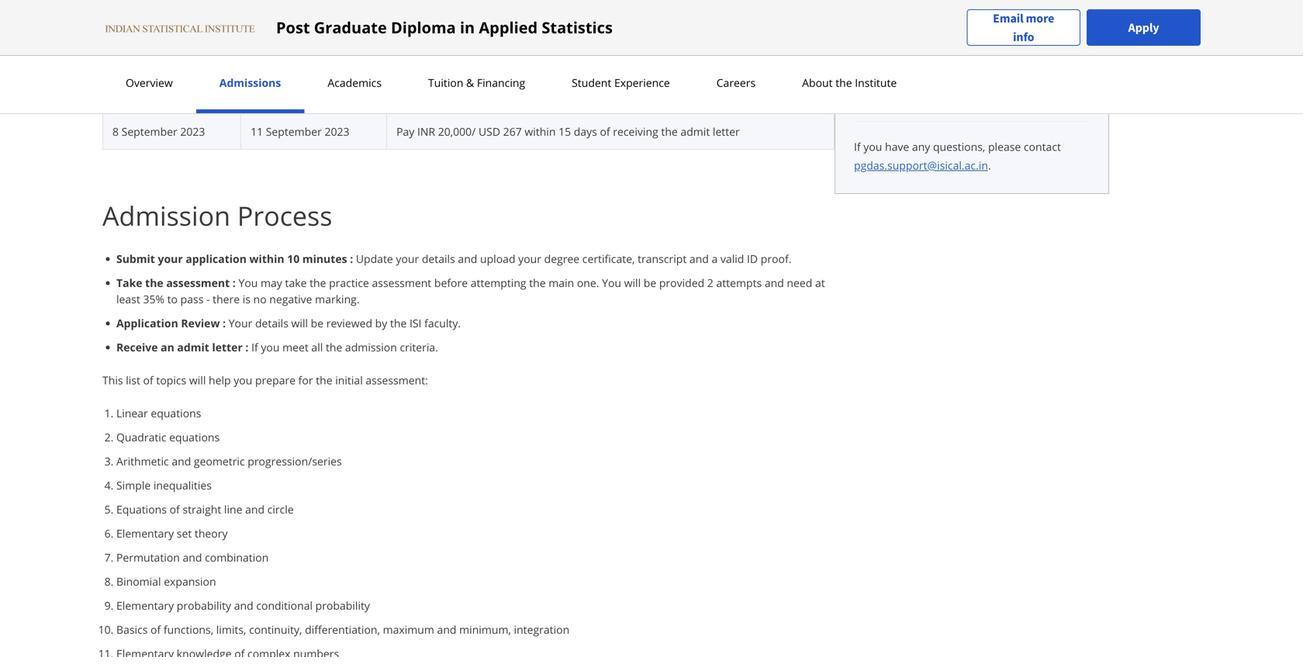 Task type: locate. For each thing, give the bounding box(es) containing it.
letter down careers link
[[713, 124, 740, 139]]

1 vertical spatial details
[[255, 316, 289, 331]]

topics
[[156, 373, 186, 388]]

about
[[803, 75, 833, 90]]

2 horizontal spatial will
[[624, 276, 641, 290]]

0 horizontal spatial september
[[122, 124, 178, 139]]

take
[[285, 276, 307, 290]]

and
[[458, 251, 478, 266], [690, 251, 709, 266], [765, 276, 784, 290], [172, 454, 191, 469], [245, 502, 265, 517], [183, 550, 202, 565], [234, 598, 254, 613], [437, 622, 457, 637]]

time
[[920, 40, 943, 54]]

application up -
[[186, 251, 247, 266]]

overview link
[[121, 75, 178, 90]]

be down marking.
[[311, 316, 324, 331]]

1 horizontal spatial september
[[266, 124, 322, 139]]

0 horizontal spatial you
[[239, 276, 258, 290]]

and inside arithmetic and geometric progression/series list item
[[172, 454, 191, 469]]

list containing exclusive access to 4000+ top courses on coursera upon enrolment
[[861, 0, 1090, 71]]

0 horizontal spatial all
[[312, 340, 323, 355]]

2 vertical spatial to
[[167, 292, 178, 307]]

and down elementary probability and conditional probability list item
[[437, 622, 457, 637]]

0 vertical spatial elementary
[[116, 526, 174, 541]]

application inside adequate time to submit all application documents
[[1011, 40, 1067, 54]]

2 vertical spatial will
[[189, 373, 206, 388]]

0 horizontal spatial assessment
[[166, 276, 230, 290]]

1 vertical spatial admit
[[177, 340, 209, 355]]

basics of functions, limits, continuity, differentiation, maximum and minimum, integration
[[116, 622, 570, 637]]

list item containing application review :
[[116, 315, 835, 331]]

2023 down "academics"
[[325, 124, 350, 139]]

assessment
[[166, 276, 230, 290], [372, 276, 432, 290]]

to inside adequate time to submit all application documents
[[946, 40, 956, 54]]

2 probability from the left
[[316, 598, 370, 613]]

1 horizontal spatial 2023
[[325, 124, 350, 139]]

if
[[854, 139, 861, 154], [252, 340, 258, 355]]

1 horizontal spatial be
[[644, 276, 657, 290]]

will
[[624, 276, 641, 290], [291, 316, 308, 331], [189, 373, 206, 388]]

1 horizontal spatial all
[[997, 40, 1009, 54]]

questions,
[[934, 139, 986, 154]]

2 vertical spatial you
[[234, 373, 252, 388]]

elementary down the 'binomial'
[[116, 598, 174, 613]]

14
[[943, 89, 955, 104]]

all right meet at the bottom left of the page
[[312, 340, 323, 355]]

id
[[747, 251, 758, 266]]

2 vertical spatial list
[[109, 405, 835, 657]]

on right 'courses'
[[1062, 0, 1075, 14]]

: down your
[[246, 340, 249, 355]]

functions,
[[164, 622, 214, 637]]

1 horizontal spatial admit
[[681, 124, 710, 139]]

1 vertical spatial for
[[299, 373, 313, 388]]

4 list item from the top
[[116, 339, 835, 355]]

1 horizontal spatial within
[[525, 124, 556, 139]]

0 horizontal spatial be
[[311, 316, 324, 331]]

you for assessment:
[[234, 373, 252, 388]]

1 2023 from the left
[[180, 124, 205, 139]]

of
[[600, 124, 611, 139], [143, 373, 153, 388], [170, 502, 180, 517], [151, 622, 161, 637]]

receive
[[116, 340, 158, 355]]

theory
[[195, 526, 228, 541]]

process:
[[400, 42, 442, 57]]

be inside you may take the practice assessment before attempting the main one. you will be provided 2 attempts and need at least 35% to pass - there is no negative marking.
[[644, 276, 657, 290]]

: left your
[[223, 316, 226, 331]]

admit
[[681, 124, 710, 139], [177, 340, 209, 355]]

simple
[[116, 478, 151, 493]]

1 you from the left
[[239, 276, 258, 290]]

may
[[261, 276, 282, 290]]

pay inr 20,000/ usd 267 within 15 days of receiving the admit letter
[[397, 124, 740, 139]]

elementary probability and conditional probability
[[116, 598, 370, 613]]

if left 'have'
[[854, 139, 861, 154]]

equations inside "list item"
[[151, 406, 201, 421]]

basics of functions, limits, continuity, differentiation, maximum and minimum, integration list item
[[116, 622, 835, 638]]

list item down you may take the practice assessment before attempting the main one. you will be provided 2 attempts and need at least 35% to pass - there is no negative marking.
[[116, 315, 835, 331]]

1 vertical spatial on
[[926, 89, 940, 104]]

list containing submit your application within 10 minutes :
[[109, 251, 835, 355]]

0 vertical spatial for
[[298, 42, 313, 57]]

1 horizontal spatial if
[[854, 139, 861, 154]]

provided
[[660, 276, 705, 290]]

0 horizontal spatial on
[[926, 89, 940, 104]]

you left 'have'
[[864, 139, 883, 154]]

application
[[116, 316, 178, 331]]

list item up you may take the practice assessment before attempting the main one. you will be provided 2 attempts and need at least 35% to pass - there is no negative marking.
[[116, 251, 835, 267]]

1 horizontal spatial you
[[602, 276, 622, 290]]

admit down the review
[[177, 340, 209, 355]]

equations for quadratic equations
[[169, 430, 220, 445]]

to inside exclusive access to 4000+ top courses on coursera upon enrolment
[[953, 0, 963, 14]]

within
[[525, 124, 556, 139], [250, 251, 284, 266]]

0 horizontal spatial 2023
[[180, 124, 205, 139]]

submit
[[116, 251, 155, 266]]

attempting
[[471, 276, 527, 290]]

probability down the expansion
[[177, 598, 231, 613]]

1 vertical spatial list
[[109, 251, 835, 355]]

and right line at the left bottom of the page
[[245, 502, 265, 517]]

september right the 8
[[122, 124, 178, 139]]

1 elementary from the top
[[116, 526, 174, 541]]

start
[[897, 89, 923, 104]]

1 horizontal spatial you
[[261, 340, 280, 355]]

0 vertical spatial on
[[1062, 0, 1075, 14]]

top
[[1000, 0, 1017, 14]]

0 horizontal spatial within
[[250, 251, 284, 266]]

elementary set theory list item
[[116, 525, 835, 542]]

0 vertical spatial be
[[644, 276, 657, 290]]

payment deadline
[[397, 88, 496, 103]]

negative
[[270, 292, 312, 307]]

to right time
[[946, 40, 956, 54]]

your left degree
[[519, 251, 542, 266]]

the following are important deadlines for your application process:
[[102, 42, 442, 57]]

elementary for elementary set theory
[[116, 526, 174, 541]]

elementary set theory
[[116, 526, 228, 541]]

equations inside list item
[[169, 430, 220, 445]]

details up the before
[[422, 251, 455, 266]]

all
[[997, 40, 1009, 54], [312, 340, 323, 355]]

1 horizontal spatial will
[[291, 316, 308, 331]]

2 2023 from the left
[[325, 124, 350, 139]]

1 vertical spatial you
[[261, 340, 280, 355]]

september for 11
[[266, 124, 322, 139]]

submission
[[137, 88, 199, 103]]

0 horizontal spatial you
[[234, 373, 252, 388]]

list item down basics of functions, limits, continuity, differentiation, maximum and minimum, integration list item on the bottom of page
[[116, 646, 835, 657]]

2 horizontal spatial application
[[1011, 40, 1067, 54]]

8
[[113, 124, 119, 139]]

academics
[[328, 75, 382, 90]]

if down your
[[252, 340, 258, 355]]

attempts
[[717, 276, 762, 290]]

days
[[574, 124, 597, 139]]

35%
[[143, 292, 165, 307]]

you right one.
[[602, 276, 622, 290]]

1 horizontal spatial details
[[422, 251, 455, 266]]

1 vertical spatial letter
[[212, 340, 243, 355]]

and down proof.
[[765, 276, 784, 290]]

2 list item from the top
[[116, 275, 835, 307]]

of up elementary set theory
[[170, 502, 180, 517]]

you right help
[[234, 373, 252, 388]]

and up the expansion
[[183, 550, 202, 565]]

list item down the 'submit your application within 10 minutes : update your details and upload your degree certificate, transcript and a valid id proof.'
[[116, 275, 835, 307]]

10
[[287, 251, 300, 266]]

admissions
[[219, 75, 281, 90]]

elementary up permutation
[[116, 526, 174, 541]]

the left isi
[[390, 316, 407, 331]]

equations
[[151, 406, 201, 421], [169, 430, 220, 445]]

if inside if you have any questions, please contact pgdas.support@isical.ac.in .
[[854, 139, 861, 154]]

1 vertical spatial if
[[252, 340, 258, 355]]

admission
[[345, 340, 397, 355]]

post
[[276, 17, 310, 38]]

0 horizontal spatial probability
[[177, 598, 231, 613]]

equations up quadratic equations
[[151, 406, 201, 421]]

within up may
[[250, 251, 284, 266]]

you left meet at the bottom left of the page
[[261, 340, 280, 355]]

2 horizontal spatial you
[[864, 139, 883, 154]]

application down more
[[1011, 40, 1067, 54]]

0 horizontal spatial letter
[[212, 340, 243, 355]]

0 vertical spatial all
[[997, 40, 1009, 54]]

you up is
[[239, 276, 258, 290]]

you for criteria.
[[261, 340, 280, 355]]

quadratic
[[116, 430, 166, 445]]

list item containing submit your application within 10 minutes :
[[116, 251, 835, 267]]

11
[[251, 124, 263, 139]]

1 vertical spatial to
[[946, 40, 956, 54]]

1 horizontal spatial letter
[[713, 124, 740, 139]]

0 vertical spatial if
[[854, 139, 861, 154]]

simple inequalities list item
[[116, 477, 835, 494]]

all left "info"
[[997, 40, 1009, 54]]

1 horizontal spatial probability
[[316, 598, 370, 613]]

overview
[[126, 75, 173, 90]]

about the institute link
[[798, 75, 902, 90]]

and up inequalities at the bottom left of the page
[[172, 454, 191, 469]]

0 vertical spatial you
[[864, 139, 883, 154]]

0 vertical spatial details
[[422, 251, 455, 266]]

probability up basics of functions, limits, continuity, differentiation, maximum and minimum, integration at the left bottom of page
[[316, 598, 370, 613]]

2 assessment from the left
[[372, 276, 432, 290]]

on left 14
[[926, 89, 940, 104]]

application down graduate
[[341, 42, 397, 57]]

you
[[864, 139, 883, 154], [261, 340, 280, 355], [234, 373, 252, 388]]

equations up geometric
[[169, 430, 220, 445]]

and left a
[[690, 251, 709, 266]]

2 you from the left
[[602, 276, 622, 290]]

your right update on the left top
[[396, 251, 419, 266]]

0 vertical spatial equations
[[151, 406, 201, 421]]

0 vertical spatial list
[[861, 0, 1090, 71]]

documents
[[868, 56, 925, 71]]

to for 4000+
[[953, 0, 963, 14]]

faculty.
[[425, 316, 461, 331]]

info
[[1014, 29, 1035, 45]]

the down reviewed
[[326, 340, 342, 355]]

will up meet at the bottom left of the page
[[291, 316, 308, 331]]

to down take the assessment :
[[167, 292, 178, 307]]

0 horizontal spatial application
[[186, 251, 247, 266]]

valid
[[721, 251, 745, 266]]

admission
[[102, 198, 231, 234]]

details up receive an admit letter : if you meet all the admission criteria.
[[255, 316, 289, 331]]

list
[[126, 373, 140, 388]]

the up 35% at left
[[145, 276, 164, 290]]

2023 down submission
[[180, 124, 205, 139]]

and up limits,
[[234, 598, 254, 613]]

reviewed
[[327, 316, 373, 331]]

0 vertical spatial to
[[953, 0, 963, 14]]

&
[[466, 75, 474, 90]]

will inside you may take the practice assessment before attempting the main one. you will be provided 2 attempts and need at least 35% to pass - there is no negative marking.
[[624, 276, 641, 290]]

1 vertical spatial within
[[250, 251, 284, 266]]

pgdas.support@isical.ac.in link
[[854, 158, 989, 173]]

geometric
[[194, 454, 245, 469]]

:
[[350, 251, 353, 266], [233, 276, 236, 290], [223, 316, 226, 331], [246, 340, 249, 355]]

equations
[[116, 502, 167, 517]]

3 list item from the top
[[116, 315, 835, 331]]

1 horizontal spatial on
[[1062, 0, 1075, 14]]

0 horizontal spatial details
[[255, 316, 289, 331]]

at
[[816, 276, 826, 290]]

about the institute
[[803, 75, 897, 90]]

your up take the assessment :
[[158, 251, 183, 266]]

within left 15 on the left top
[[525, 124, 556, 139]]

post graduate diploma in applied statistics
[[276, 17, 613, 38]]

the left the initial
[[316, 373, 333, 388]]

within inside list item
[[250, 251, 284, 266]]

1 vertical spatial elementary
[[116, 598, 174, 613]]

admit right receiving
[[681, 124, 710, 139]]

2 september from the left
[[266, 124, 322, 139]]

september right 11
[[266, 124, 322, 139]]

the right about
[[836, 75, 853, 90]]

0 vertical spatial will
[[624, 276, 641, 290]]

upload
[[480, 251, 516, 266]]

for down post at the left
[[298, 42, 313, 57]]

adequate
[[868, 40, 917, 54]]

1 horizontal spatial assessment
[[372, 276, 432, 290]]

0 horizontal spatial will
[[189, 373, 206, 388]]

2 elementary from the top
[[116, 598, 174, 613]]

list
[[861, 0, 1090, 71], [109, 251, 835, 355], [109, 405, 835, 657]]

have
[[886, 139, 910, 154]]

list item down the "faculty."
[[116, 339, 835, 355]]

and inside equations of straight line and circle list item
[[245, 502, 265, 517]]

1 vertical spatial equations
[[169, 430, 220, 445]]

will down the certificate,
[[624, 276, 641, 290]]

1 assessment from the left
[[166, 276, 230, 290]]

applied
[[479, 17, 538, 38]]

1 list item from the top
[[116, 251, 835, 267]]

on inside exclusive access to 4000+ top courses on coursera upon enrolment
[[1062, 0, 1075, 14]]

5 list item from the top
[[116, 646, 835, 657]]

0 vertical spatial admit
[[681, 124, 710, 139]]

letter down your
[[212, 340, 243, 355]]

to up enrolment
[[953, 0, 963, 14]]

pgdas.support@isical.ac.in
[[854, 158, 989, 173]]

set
[[177, 526, 192, 541]]

will left help
[[189, 373, 206, 388]]

initial
[[335, 373, 363, 388]]

adequate time to submit all application documents list item
[[868, 39, 1090, 71]]

probability
[[177, 598, 231, 613], [316, 598, 370, 613]]

assessment inside you may take the practice assessment before attempting the main one. you will be provided 2 attempts and need at least 35% to pass - there is no negative marking.
[[372, 276, 432, 290]]

the right receiving
[[662, 124, 678, 139]]

equations of straight line and circle list item
[[116, 501, 835, 518]]

for right prepare
[[299, 373, 313, 388]]

assessment down update on the left top
[[372, 276, 432, 290]]

limits,
[[216, 622, 246, 637]]

of inside basics of functions, limits, continuity, differentiation, maximum and minimum, integration list item
[[151, 622, 161, 637]]

of right basics
[[151, 622, 161, 637]]

academics link
[[323, 75, 387, 90]]

1 september from the left
[[122, 124, 178, 139]]

assessment up pass
[[166, 276, 230, 290]]

be down transcript
[[644, 276, 657, 290]]

list item
[[116, 251, 835, 267], [116, 275, 835, 307], [116, 315, 835, 331], [116, 339, 835, 355], [116, 646, 835, 657]]



Task type: vqa. For each thing, say whether or not it's contained in the screenshot.
nurture
no



Task type: describe. For each thing, give the bounding box(es) containing it.
apply
[[1129, 20, 1160, 35]]

update
[[356, 251, 393, 266]]

11 september 2023
[[251, 124, 350, 139]]

are
[[173, 42, 190, 57]]

practice
[[329, 276, 369, 290]]

: left update on the left top
[[350, 251, 353, 266]]

enrolment
[[947, 16, 1000, 30]]

1 probability from the left
[[177, 598, 231, 613]]

courses
[[1020, 0, 1059, 14]]

2
[[708, 276, 714, 290]]

access
[[917, 0, 950, 14]]

if you have any questions, please contact pgdas.support@isical.ac.in .
[[854, 139, 1062, 173]]

transcript
[[638, 251, 687, 266]]

list item containing receive an admit letter :
[[116, 339, 835, 355]]

please
[[989, 139, 1022, 154]]

1 vertical spatial all
[[312, 340, 323, 355]]

permutation and combination list item
[[116, 549, 835, 566]]

institute
[[855, 75, 897, 90]]

least
[[116, 292, 140, 307]]

letter inside list item
[[212, 340, 243, 355]]

2023 for 8 september 2023
[[180, 124, 205, 139]]

arithmetic and geometric progression/series list item
[[116, 453, 835, 470]]

pay
[[397, 124, 415, 139]]

receive an admit letter : if you meet all the admission criteria.
[[116, 340, 438, 355]]

review
[[181, 316, 220, 331]]

exclusive
[[868, 0, 914, 14]]

1 horizontal spatial application
[[341, 42, 397, 57]]

4000+
[[966, 0, 997, 14]]

binomial expansion list item
[[116, 574, 835, 590]]

exclusive access to 4000+ top courses on coursera upon enrolment list item
[[868, 0, 1090, 31]]

email more info
[[994, 10, 1055, 45]]

integration
[[514, 622, 570, 637]]

linear equations list item
[[116, 405, 835, 421]]

all inside adequate time to submit all application documents
[[997, 40, 1009, 54]]

following
[[124, 42, 170, 57]]

0 horizontal spatial if
[[252, 340, 258, 355]]

: up there
[[233, 276, 236, 290]]

permutation
[[116, 550, 180, 565]]

list containing linear equations
[[109, 405, 835, 657]]

receiving
[[613, 124, 659, 139]]

student
[[572, 75, 612, 90]]

to inside you may take the practice assessment before attempting the main one. you will be provided 2 attempts and need at least 35% to pass - there is no negative marking.
[[167, 292, 178, 307]]

your down graduate
[[315, 42, 338, 57]]

submit your application within 10 minutes : update your details and upload your degree certificate, transcript and a valid id proof.
[[116, 251, 792, 266]]

graduate
[[314, 17, 387, 38]]

and up the before
[[458, 251, 478, 266]]

of inside equations of straight line and circle list item
[[170, 502, 180, 517]]

equations of straight line and circle
[[116, 502, 294, 517]]

one.
[[577, 276, 600, 290]]

.
[[989, 158, 992, 173]]

linear equations
[[116, 406, 201, 421]]

and inside you may take the practice assessment before attempting the main one. you will be provided 2 attempts and need at least 35% to pass - there is no negative marking.
[[765, 276, 784, 290]]

financing
[[477, 75, 526, 90]]

email more info button
[[967, 9, 1081, 46]]

arithmetic
[[116, 454, 169, 469]]

binomial
[[116, 574, 161, 589]]

tuition & financing
[[428, 75, 526, 90]]

the left main
[[529, 276, 546, 290]]

0 vertical spatial within
[[525, 124, 556, 139]]

quadratic equations list item
[[116, 429, 835, 445]]

criteria.
[[400, 340, 438, 355]]

proof.
[[761, 251, 792, 266]]

expansion
[[164, 574, 216, 589]]

-
[[206, 292, 210, 307]]

and inside elementary probability and conditional probability list item
[[234, 598, 254, 613]]

any
[[913, 139, 931, 154]]

list item containing take the assessment :
[[116, 275, 835, 307]]

quadratic equations
[[116, 430, 220, 445]]

diploma
[[391, 17, 456, 38]]

isi
[[410, 316, 422, 331]]

linear
[[116, 406, 148, 421]]

permutation and combination
[[116, 550, 269, 565]]

equations for linear equations
[[151, 406, 201, 421]]

careers
[[717, 75, 756, 90]]

your
[[229, 316, 252, 331]]

continuity,
[[249, 622, 302, 637]]

to for submit
[[946, 40, 956, 54]]

and inside permutation and combination list item
[[183, 550, 202, 565]]

1 vertical spatial will
[[291, 316, 308, 331]]

important
[[192, 42, 243, 57]]

tuition & financing link
[[424, 75, 530, 90]]

0 horizontal spatial admit
[[177, 340, 209, 355]]

indian statistical institute image
[[102, 21, 258, 36]]

meet
[[283, 340, 309, 355]]

2023 for 11 september 2023
[[325, 124, 350, 139]]

coursera
[[868, 16, 915, 30]]

minutes
[[303, 251, 347, 266]]

help
[[209, 373, 231, 388]]

student experience link
[[567, 75, 675, 90]]

submit
[[959, 40, 994, 54]]

september for 8
[[122, 124, 178, 139]]

careers link
[[712, 75, 761, 90]]

1 vertical spatial be
[[311, 316, 324, 331]]

267
[[503, 124, 522, 139]]

progression/series
[[248, 454, 342, 469]]

and inside basics of functions, limits, continuity, differentiation, maximum and minimum, integration list item
[[437, 622, 457, 637]]

binomial expansion
[[116, 574, 216, 589]]

marking.
[[315, 292, 360, 307]]

exclusive access to 4000+ top courses on coursera upon enrolment
[[868, 0, 1075, 30]]

elementary probability and conditional probability list item
[[116, 598, 835, 614]]

there
[[213, 292, 240, 307]]

basics
[[116, 622, 148, 637]]

usd
[[479, 124, 501, 139]]

application inside list item
[[186, 251, 247, 266]]

the right take
[[310, 276, 326, 290]]

email
[[994, 10, 1024, 26]]

this
[[102, 373, 123, 388]]

more
[[1027, 10, 1055, 26]]

elementary for elementary probability and conditional probability
[[116, 598, 174, 613]]

in
[[460, 17, 475, 38]]

0 vertical spatial letter
[[713, 124, 740, 139]]

of right days
[[600, 124, 611, 139]]

of right list
[[143, 373, 153, 388]]

degree
[[545, 251, 580, 266]]

classes start on 14 march 2024.
[[854, 89, 1023, 104]]

you inside if you have any questions, please contact pgdas.support@isical.ac.in .
[[864, 139, 883, 154]]

is
[[243, 292, 251, 307]]

circle
[[268, 502, 294, 517]]

inequalities
[[154, 478, 212, 493]]

march
[[958, 89, 992, 104]]

conditional
[[256, 598, 313, 613]]



